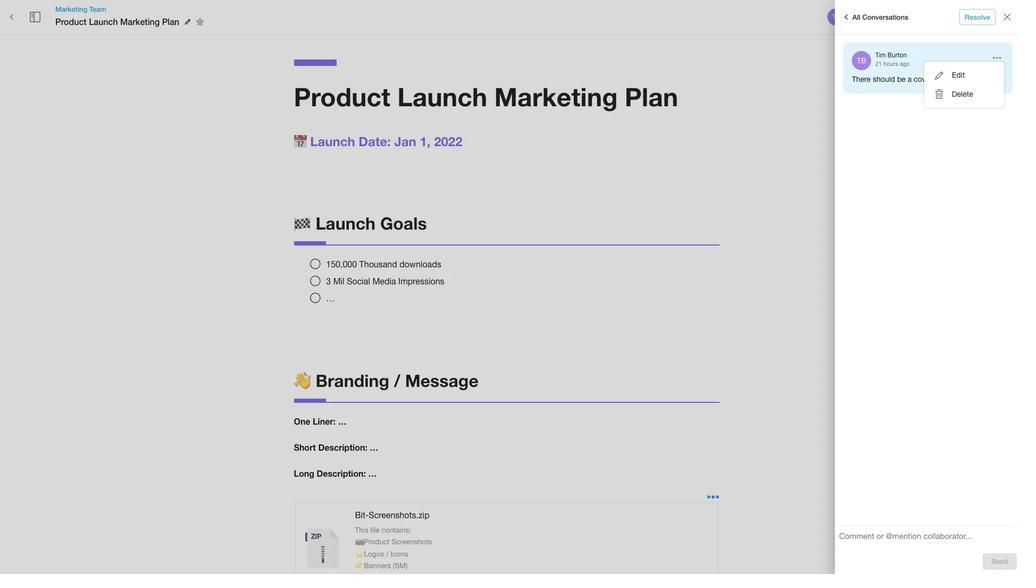 Task type: describe. For each thing, give the bounding box(es) containing it.
favorite image
[[194, 15, 207, 28]]

(sm)
[[393, 562, 408, 570]]

0 horizontal spatial product
[[55, 16, 87, 27]]

contains:
[[382, 526, 411, 535]]

150,000
[[326, 260, 357, 269]]

jan
[[395, 134, 417, 149]]

cover
[[914, 75, 933, 84]]

/ inside this file contains: 📷product screenshots ⭐️logos / icons 👉banners (sm)
[[386, 550, 389, 558]]

Comment or @mention collaborator... text field
[[840, 532, 1017, 546]]

short
[[294, 443, 316, 453]]

0 vertical spatial /
[[394, 371, 401, 391]]

bit-screenshots.zip
[[355, 511, 430, 520]]

150,000 thousand downloads
[[326, 260, 441, 269]]

be
[[898, 75, 906, 84]]

… for long description: …
[[368, 469, 377, 479]]

📷product
[[355, 538, 390, 547]]

🏁 launch goals
[[294, 213, 427, 233]]

icons
[[391, 550, 408, 558]]

1 vertical spatial plan
[[625, 81, 679, 112]]

3 mil social media impressions
[[326, 277, 445, 286]]

1,
[[420, 134, 431, 149]]

launch up 150,000
[[316, 213, 376, 233]]

marketing team
[[55, 5, 106, 13]]

this
[[355, 526, 369, 535]]

👋
[[294, 371, 311, 391]]

more
[[976, 13, 992, 21]]

2 horizontal spatial marketing
[[495, 81, 618, 112]]

description: for long
[[317, 469, 366, 479]]

… for one liner: …
[[338, 417, 347, 427]]

0 vertical spatial product launch marketing plan
[[55, 16, 179, 27]]

date:
[[359, 134, 391, 149]]

team
[[89, 5, 106, 13]]

should
[[873, 75, 896, 84]]

impressions
[[399, 277, 445, 286]]

a
[[908, 75, 912, 84]]

📅
[[294, 134, 307, 149]]

social
[[347, 277, 370, 286]]

🏁
[[294, 213, 311, 233]]

there
[[852, 75, 871, 84]]

tb inside button
[[832, 13, 840, 21]]

screenshots.zip
[[369, 511, 430, 520]]

resolve button
[[960, 9, 996, 25]]

one liner: …
[[294, 417, 347, 427]]

screenshots
[[392, 538, 432, 547]]

delete button
[[925, 85, 1005, 104]]

downloads
[[400, 260, 441, 269]]

2022
[[434, 134, 463, 149]]

3
[[326, 277, 331, 286]]

there should be a cover image for this page
[[852, 75, 999, 84]]

more button
[[967, 9, 1001, 25]]

tooltip containing edit
[[925, 62, 1005, 108]]

long
[[294, 469, 314, 479]]

1 horizontal spatial product
[[294, 81, 390, 112]]

message
[[405, 371, 479, 391]]



Task type: locate. For each thing, give the bounding box(es) containing it.
21
[[876, 61, 882, 67]]

1 horizontal spatial /
[[394, 371, 401, 391]]

for
[[957, 75, 966, 84]]

ago
[[900, 61, 910, 67]]

edit
[[952, 71, 965, 79]]

short description: …
[[294, 443, 378, 453]]

⭐️logos
[[355, 550, 384, 558]]

product launch marketing plan
[[55, 16, 179, 27], [294, 81, 679, 112]]

resolve
[[965, 13, 991, 21]]

1 horizontal spatial tb
[[857, 56, 867, 65]]

tb left all
[[832, 13, 840, 21]]

product
[[55, 16, 87, 27], [294, 81, 390, 112]]

0 vertical spatial tb
[[832, 13, 840, 21]]

… up bit-
[[368, 469, 377, 479]]

1 vertical spatial description:
[[317, 469, 366, 479]]

all conversations
[[853, 13, 909, 21]]

all conversations button
[[837, 9, 911, 26]]

image
[[935, 75, 955, 84]]

description: down short description: …
[[317, 469, 366, 479]]

👉banners
[[355, 562, 391, 570]]

0 vertical spatial product
[[55, 16, 87, 27]]

2 vertical spatial marketing
[[495, 81, 618, 112]]

1 horizontal spatial plan
[[625, 81, 679, 112]]

0 horizontal spatial /
[[386, 550, 389, 558]]

branding
[[316, 371, 390, 391]]

one
[[294, 417, 311, 427]]

mil
[[333, 277, 345, 286]]

marketing team link
[[55, 4, 208, 14]]

0 horizontal spatial marketing
[[55, 5, 87, 13]]

burton
[[888, 52, 907, 59]]

tim
[[876, 52, 886, 59]]

hours
[[884, 61, 899, 67]]

this file contains: 📷product screenshots ⭐️logos / icons 👉banners (sm)
[[355, 526, 432, 570]]

tb left 21
[[857, 56, 867, 65]]

0 vertical spatial description:
[[318, 443, 368, 453]]

media
[[373, 277, 396, 286]]

/
[[394, 371, 401, 391], [386, 550, 389, 558]]

tb
[[832, 13, 840, 21], [857, 56, 867, 65]]

1 vertical spatial product launch marketing plan
[[294, 81, 679, 112]]

long description: …
[[294, 469, 377, 479]]

description: for short
[[318, 443, 368, 453]]

edit button
[[925, 66, 1005, 85]]

1 vertical spatial marketing
[[120, 16, 160, 27]]

1 vertical spatial /
[[386, 550, 389, 558]]

0 horizontal spatial tb
[[832, 13, 840, 21]]

description: up long description: … on the left
[[318, 443, 368, 453]]

0 vertical spatial marketing
[[55, 5, 87, 13]]

… down 3
[[326, 294, 335, 303]]

… up long description: … on the left
[[370, 443, 378, 453]]

this
[[968, 75, 980, 84]]

0 vertical spatial plan
[[162, 16, 179, 27]]

1 vertical spatial tb
[[857, 56, 867, 65]]

1 vertical spatial product
[[294, 81, 390, 112]]

tooltip
[[925, 62, 1005, 108]]

1 horizontal spatial product launch marketing plan
[[294, 81, 679, 112]]

/ left icons
[[386, 550, 389, 558]]

file
[[371, 526, 380, 535]]

tb button
[[826, 7, 847, 27]]

all
[[853, 13, 861, 21]]

launch up 2022
[[398, 81, 487, 112]]

marketing
[[55, 5, 87, 13], [120, 16, 160, 27], [495, 81, 618, 112]]

…
[[326, 294, 335, 303], [338, 417, 347, 427], [370, 443, 378, 453], [368, 469, 377, 479]]

👋 branding / message
[[294, 371, 479, 391]]

goals
[[380, 213, 427, 233]]

0 horizontal spatial plan
[[162, 16, 179, 27]]

tim burton 21 hours ago
[[876, 52, 910, 67]]

launch right 📅
[[310, 134, 355, 149]]

bit-
[[355, 511, 369, 520]]

conversations
[[863, 13, 909, 21]]

launch
[[89, 16, 118, 27], [398, 81, 487, 112], [310, 134, 355, 149], [316, 213, 376, 233]]

0 horizontal spatial product launch marketing plan
[[55, 16, 179, 27]]

page
[[982, 75, 999, 84]]

… right the liner:
[[338, 417, 347, 427]]

/ left message
[[394, 371, 401, 391]]

📅 launch date: jan 1, 2022
[[294, 134, 463, 149]]

delete
[[952, 90, 974, 98]]

liner:
[[313, 417, 336, 427]]

launch down the "team"
[[89, 16, 118, 27]]

thousand
[[359, 260, 397, 269]]

… for short description: …
[[370, 443, 378, 453]]

description:
[[318, 443, 368, 453], [317, 469, 366, 479]]

1 horizontal spatial marketing
[[120, 16, 160, 27]]

plan
[[162, 16, 179, 27], [625, 81, 679, 112]]



Task type: vqa. For each thing, say whether or not it's contained in the screenshot.
3rd help image from the top of the page
no



